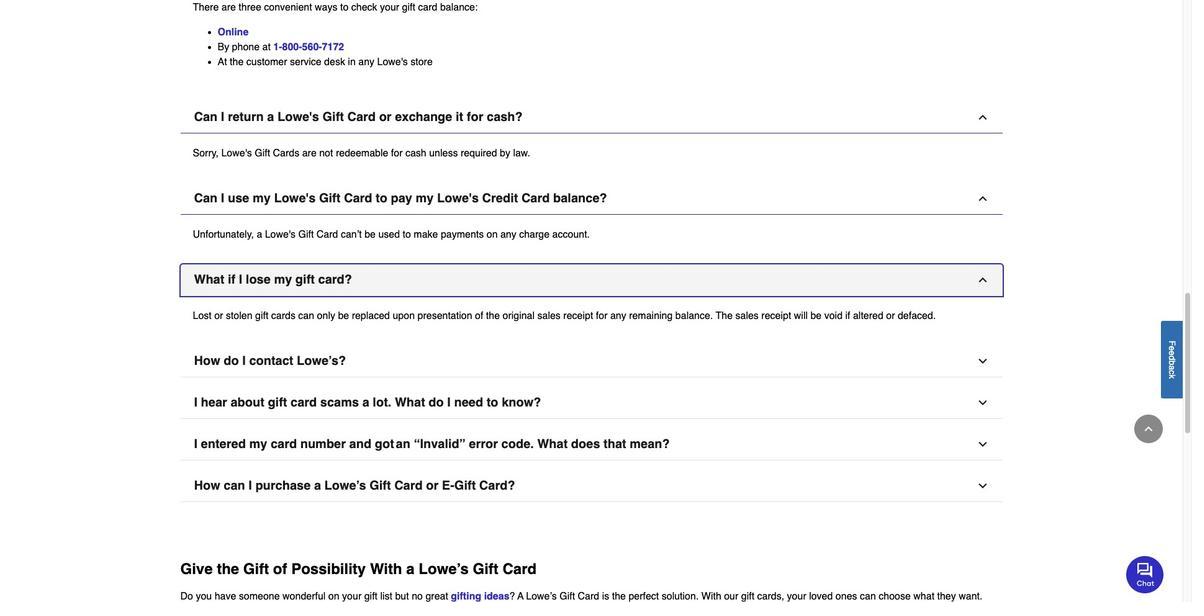 Task type: describe. For each thing, give the bounding box(es) containing it.
what if i lose my gift card? button
[[180, 264, 1002, 296]]

card inside "? a lowe's gift card is the perfect solution. with our gift cards, your loved ones can choose what they want."
[[578, 591, 599, 602]]

any inside online by phone at 1-800-560-7172 at the customer service desk in any lowe's store
[[358, 56, 374, 68]]

k
[[1167, 374, 1177, 379]]

convenient
[[264, 2, 312, 13]]

or right lost
[[214, 310, 223, 321]]

in
[[348, 56, 356, 68]]

a right return
[[267, 110, 274, 124]]

card up a
[[503, 561, 537, 578]]

exchange
[[395, 110, 452, 124]]

"invalid"
[[414, 437, 466, 451]]

0 horizontal spatial be
[[338, 310, 349, 321]]

great
[[426, 591, 448, 602]]

card inside button
[[394, 479, 423, 493]]

defaced.
[[898, 310, 936, 321]]

lot.
[[373, 395, 391, 410]]

1-800-560-7172 link
[[273, 41, 344, 53]]

do
[[180, 591, 193, 602]]

and
[[349, 437, 371, 451]]

upon
[[393, 310, 415, 321]]

account.
[[552, 229, 590, 240]]

chevron up image
[[1142, 423, 1155, 435]]

chat invite button image
[[1126, 555, 1164, 593]]

you
[[196, 591, 212, 602]]

how can i purchase a lowe's gift card or e-gift card?
[[194, 479, 515, 493]]

lowe's right sorry,
[[221, 148, 252, 159]]

lowe's up what if i lose my gift card?
[[265, 229, 296, 240]]

can for can i use my lowe's gift card to pay my lowe's credit card balance?
[[194, 191, 217, 205]]

how for how do i contact lowe's?
[[194, 354, 220, 368]]

cards
[[273, 148, 299, 159]]

desk
[[324, 56, 345, 68]]

f e e d b a c k
[[1167, 340, 1177, 379]]

cards,
[[757, 591, 784, 602]]

or inside can i return a lowe's gift card or exchange it for cash? button
[[379, 110, 392, 124]]

by
[[500, 148, 510, 159]]

give
[[180, 561, 213, 578]]

cards
[[271, 310, 295, 321]]

there
[[193, 2, 219, 13]]

chevron up image inside 'what if i lose my gift card?' button
[[976, 274, 989, 286]]

can't
[[341, 229, 362, 240]]

2 horizontal spatial be
[[811, 310, 822, 321]]

d
[[1167, 355, 1177, 360]]

chevron up image for cash?
[[976, 111, 989, 123]]

do inside i hear about gift card scams a lot. what do i need to know? button
[[429, 395, 444, 410]]

the
[[716, 310, 733, 321]]

pay
[[391, 191, 412, 205]]

lost
[[193, 310, 212, 321]]

1 horizontal spatial be
[[365, 229, 376, 240]]

gift left the 'cards' on the bottom left of the page
[[255, 310, 268, 321]]

1 horizontal spatial are
[[302, 148, 317, 159]]

but
[[395, 591, 409, 602]]

code.
[[501, 437, 534, 451]]

charge
[[519, 229, 550, 240]]

gift up the not
[[323, 110, 344, 124]]

can i use my lowe's gift card to pay my lowe's credit card balance?
[[194, 191, 607, 205]]

used
[[378, 229, 400, 240]]

0 vertical spatial are
[[221, 2, 236, 13]]

lowe's up cards
[[278, 110, 319, 124]]

i hear about gift card scams a lot. what do i need to know? button
[[180, 387, 1002, 419]]

cash
[[405, 148, 426, 159]]

chevron down image for i hear about gift card scams a lot. what do i need to know?
[[976, 397, 989, 409]]

lowe's inside "? a lowe's gift card is the perfect solution. with our gift cards, your loved ones can choose what they want."
[[526, 591, 557, 602]]

i left the use on the top left
[[221, 191, 224, 205]]

hear
[[201, 395, 227, 410]]

do inside the "how do i contact lowe's?" button
[[224, 354, 239, 368]]

have
[[215, 591, 236, 602]]

by
[[218, 41, 229, 53]]

three
[[239, 2, 261, 13]]

a left lot.
[[362, 395, 369, 410]]

2 vertical spatial any
[[610, 310, 626, 321]]

phone
[[232, 41, 260, 53]]

7172
[[322, 41, 344, 53]]

gift inside "? a lowe's gift card is the perfect solution. with our gift cards, your loved ones can choose what they want."
[[741, 591, 754, 602]]

a up no
[[406, 561, 415, 578]]

gift right 'about'
[[268, 395, 287, 410]]

unfortunately, a lowe's gift card can't be used to make payments on any charge account.
[[193, 229, 590, 240]]

lowe's?
[[297, 354, 346, 368]]

0 horizontal spatial your
[[342, 591, 361, 602]]

for inside can i return a lowe's gift card or exchange it for cash? button
[[467, 110, 483, 124]]

credit
[[482, 191, 518, 205]]

unfortunately,
[[193, 229, 254, 240]]

presentation
[[418, 310, 472, 321]]

sorry,
[[193, 148, 219, 159]]

ways
[[315, 2, 337, 13]]

1 vertical spatial on
[[328, 591, 339, 602]]

e-
[[442, 479, 454, 493]]

1 vertical spatial card
[[291, 395, 317, 410]]

to right need
[[487, 395, 498, 410]]

my right pay
[[416, 191, 434, 205]]

1 horizontal spatial your
[[380, 2, 399, 13]]

i left the contact
[[242, 354, 246, 368]]

1 e from the top
[[1167, 346, 1177, 351]]

they
[[937, 591, 956, 602]]

gift left list
[[364, 591, 378, 602]]

cash?
[[487, 110, 523, 124]]

balance:
[[440, 2, 478, 13]]

what
[[913, 591, 934, 602]]

2 receipt from the left
[[761, 310, 791, 321]]

?
[[509, 591, 515, 602]]

about
[[231, 395, 264, 410]]

gift down the not
[[319, 191, 340, 205]]

to right used
[[403, 229, 411, 240]]

entered
[[201, 437, 246, 451]]

a
[[517, 591, 524, 602]]

lost or stolen gift cards can only be replaced upon presentation of the original sales receipt for any remaining balance. the sales receipt will be void if altered or defaced.
[[193, 310, 936, 321]]

can i return a lowe's gift card or exchange it for cash? button
[[180, 102, 1002, 133]]

card up sorry, lowe's gift cards are not redeemable for cash unless required by law.
[[347, 110, 376, 124]]

scams
[[320, 395, 359, 410]]

remaining
[[629, 310, 673, 321]]

with inside "? a lowe's gift card is the perfect solution. with our gift cards, your loved ones can choose what they want."
[[701, 591, 721, 602]]

there are three convenient ways to check your gift card balance:
[[193, 2, 480, 13]]

want.
[[959, 591, 982, 602]]

number
[[300, 437, 346, 451]]

1 vertical spatial for
[[391, 148, 403, 159]]

1 sales from the left
[[537, 310, 561, 321]]

800-
[[282, 41, 302, 53]]

error
[[469, 437, 498, 451]]

how do i contact lowe's?
[[194, 354, 346, 368]]

1 horizontal spatial any
[[500, 229, 516, 240]]

law.
[[513, 148, 530, 159]]

2 vertical spatial for
[[596, 310, 607, 321]]



Task type: vqa. For each thing, say whether or not it's contained in the screenshot.
Give
yes



Task type: locate. For each thing, give the bounding box(es) containing it.
i left entered
[[194, 437, 197, 451]]

on down possibility
[[328, 591, 339, 602]]

got an
[[375, 437, 410, 451]]

0 vertical spatial chevron down image
[[976, 397, 989, 409]]

0 horizontal spatial of
[[273, 561, 287, 578]]

0 vertical spatial chevron up image
[[976, 111, 989, 123]]

1 chevron up image from the top
[[976, 111, 989, 123]]

or inside how can i purchase a lowe's gift card or e-gift card? button
[[426, 479, 439, 493]]

what right lot.
[[395, 395, 425, 410]]

card?
[[479, 479, 515, 493]]

sales right original
[[537, 310, 561, 321]]

can right ones at bottom
[[860, 591, 876, 602]]

560-
[[302, 41, 322, 53]]

redeemable
[[336, 148, 388, 159]]

card?
[[318, 272, 352, 287]]

is
[[602, 591, 609, 602]]

0 horizontal spatial do
[[224, 354, 239, 368]]

c
[[1167, 370, 1177, 374]]

my right the use on the top left
[[253, 191, 271, 205]]

check
[[351, 2, 377, 13]]

1 vertical spatial chevron up image
[[976, 192, 989, 205]]

2 horizontal spatial your
[[787, 591, 806, 602]]

stolen
[[226, 310, 252, 321]]

original
[[503, 310, 535, 321]]

0 vertical spatial lowe's
[[324, 479, 366, 493]]

1 horizontal spatial do
[[429, 395, 444, 410]]

0 vertical spatial can
[[194, 110, 217, 124]]

1 horizontal spatial for
[[467, 110, 483, 124]]

1 vertical spatial can
[[194, 191, 217, 205]]

card left number
[[271, 437, 297, 451]]

no
[[412, 591, 423, 602]]

1 horizontal spatial on
[[487, 229, 498, 240]]

2 horizontal spatial for
[[596, 310, 607, 321]]

your right check
[[380, 2, 399, 13]]

what inside 'i entered my card number and got an "invalid" error code. what does that mean?' button
[[537, 437, 568, 451]]

chevron up image inside can i use my lowe's gift card to pay my lowe's credit card balance? button
[[976, 192, 989, 205]]

2 vertical spatial card
[[271, 437, 297, 451]]

for left cash
[[391, 148, 403, 159]]

chevron down image for i entered my card number and got an "invalid" error code. what does that mean?
[[976, 438, 989, 451]]

gift up the 'gifting ideas' link
[[473, 561, 498, 578]]

to right ways
[[340, 2, 349, 13]]

chevron up image
[[976, 111, 989, 123], [976, 192, 989, 205], [976, 274, 989, 286]]

a inside button
[[314, 479, 321, 493]]

1 vertical spatial can
[[224, 479, 245, 493]]

card left is
[[578, 591, 599, 602]]

0 horizontal spatial can
[[224, 479, 245, 493]]

2 chevron down image from the top
[[976, 480, 989, 492]]

to left pay
[[376, 191, 387, 205]]

receipt down 'what if i lose my gift card?' button
[[563, 310, 593, 321]]

1 vertical spatial with
[[701, 591, 721, 602]]

the right at
[[230, 56, 244, 68]]

1 vertical spatial how
[[194, 479, 220, 493]]

mean?
[[630, 437, 670, 451]]

2 vertical spatial what
[[537, 437, 568, 451]]

are left the not
[[302, 148, 317, 159]]

online link
[[218, 27, 249, 38]]

if left lose
[[228, 272, 235, 287]]

0 vertical spatial what
[[194, 272, 224, 287]]

give the gift of possibility with a lowe's gift card
[[180, 561, 537, 578]]

it
[[456, 110, 463, 124]]

wonderful
[[283, 591, 326, 602]]

are left three
[[221, 2, 236, 13]]

1 vertical spatial chevron down image
[[976, 480, 989, 492]]

1 chevron down image from the top
[[976, 355, 989, 367]]

balance?
[[553, 191, 607, 205]]

chevron down image inside the "how do i contact lowe's?" button
[[976, 355, 989, 367]]

lowe's up great
[[419, 561, 469, 578]]

lowe's right a
[[526, 591, 557, 602]]

lowe's inside online by phone at 1-800-560-7172 at the customer service desk in any lowe's store
[[377, 56, 408, 68]]

2 chevron down image from the top
[[976, 438, 989, 451]]

2 vertical spatial lowe's
[[526, 591, 557, 602]]

your inside "? a lowe's gift card is the perfect solution. with our gift cards, your loved ones can choose what they want."
[[787, 591, 806, 602]]

lowe's down cards
[[274, 191, 316, 205]]

be
[[365, 229, 376, 240], [338, 310, 349, 321], [811, 310, 822, 321]]

lowe's inside button
[[324, 479, 366, 493]]

if inside button
[[228, 272, 235, 287]]

i entered my card number and got an "invalid" error code. what does that mean?
[[194, 437, 670, 451]]

the left original
[[486, 310, 500, 321]]

card left can't
[[317, 229, 338, 240]]

balance.
[[675, 310, 713, 321]]

1 how from the top
[[194, 354, 220, 368]]

0 vertical spatial on
[[487, 229, 498, 240]]

how down entered
[[194, 479, 220, 493]]

card left balance:
[[418, 2, 437, 13]]

do left need
[[429, 395, 444, 410]]

0 vertical spatial chevron down image
[[976, 355, 989, 367]]

1 vertical spatial what
[[395, 395, 425, 410]]

chevron up image inside can i return a lowe's gift card or exchange it for cash? button
[[976, 111, 989, 123]]

lowe's
[[324, 479, 366, 493], [419, 561, 469, 578], [526, 591, 557, 602]]

scroll to top element
[[1134, 415, 1163, 443]]

chevron down image inside 'i entered my card number and got an "invalid" error code. what does that mean?' button
[[976, 438, 989, 451]]

your down give the gift of possibility with a lowe's gift card
[[342, 591, 361, 602]]

a up k
[[1167, 365, 1177, 370]]

payments
[[441, 229, 484, 240]]

chevron down image
[[976, 355, 989, 367], [976, 438, 989, 451]]

service
[[290, 56, 321, 68]]

1 vertical spatial do
[[429, 395, 444, 410]]

can up sorry,
[[194, 110, 217, 124]]

can down entered
[[224, 479, 245, 493]]

1-
[[273, 41, 282, 53]]

0 horizontal spatial lowe's
[[324, 479, 366, 493]]

i
[[221, 110, 224, 124], [221, 191, 224, 205], [239, 272, 242, 287], [242, 354, 246, 368], [194, 395, 197, 410], [447, 395, 451, 410], [194, 437, 197, 451], [249, 479, 252, 493]]

can inside "? a lowe's gift card is the perfect solution. with our gift cards, your loved ones can choose what they want."
[[860, 591, 876, 602]]

i left hear
[[194, 395, 197, 410]]

how do i contact lowe's? button
[[180, 346, 1002, 377]]

required
[[461, 148, 497, 159]]

not
[[319, 148, 333, 159]]

2 vertical spatial chevron up image
[[976, 274, 989, 286]]

1 vertical spatial are
[[302, 148, 317, 159]]

do you have someone wonderful on your gift list but no great gifting ideas
[[180, 591, 509, 602]]

1 horizontal spatial lowe's
[[419, 561, 469, 578]]

1 vertical spatial lowe's
[[419, 561, 469, 578]]

or left exchange
[[379, 110, 392, 124]]

can i return a lowe's gift card or exchange it for cash?
[[194, 110, 523, 124]]

how can i purchase a lowe's gift card or e-gift card? button
[[180, 471, 1002, 502]]

if
[[228, 272, 235, 287], [845, 310, 850, 321]]

only
[[317, 310, 335, 321]]

2 horizontal spatial what
[[537, 437, 568, 451]]

the inside "? a lowe's gift card is the perfect solution. with our gift cards, your loved ones can choose what they want."
[[612, 591, 626, 602]]

0 vertical spatial with
[[370, 561, 402, 578]]

2 chevron up image from the top
[[976, 192, 989, 205]]

0 vertical spatial any
[[358, 56, 374, 68]]

make
[[414, 229, 438, 240]]

be right will at the right bottom of page
[[811, 310, 822, 321]]

1 can from the top
[[194, 110, 217, 124]]

chevron down image inside i hear about gift card scams a lot. what do i need to know? button
[[976, 397, 989, 409]]

possibility
[[291, 561, 366, 578]]

choose
[[879, 591, 911, 602]]

can left the use on the top left
[[194, 191, 217, 205]]

sales right the the
[[735, 310, 759, 321]]

lowe's down and
[[324, 479, 366, 493]]

can left only
[[298, 310, 314, 321]]

chevron down image
[[976, 397, 989, 409], [976, 480, 989, 492]]

gift left is
[[560, 591, 575, 602]]

gift left card?
[[454, 479, 476, 493]]

for right it
[[467, 110, 483, 124]]

0 vertical spatial do
[[224, 354, 239, 368]]

card
[[418, 2, 437, 13], [291, 395, 317, 410], [271, 437, 297, 451]]

card left scams
[[291, 395, 317, 410]]

chevron down image for how do i contact lowe's?
[[976, 355, 989, 367]]

can
[[298, 310, 314, 321], [224, 479, 245, 493], [860, 591, 876, 602]]

1 horizontal spatial receipt
[[761, 310, 791, 321]]

0 horizontal spatial if
[[228, 272, 235, 287]]

1 chevron down image from the top
[[976, 397, 989, 409]]

chevron down image inside how can i purchase a lowe's gift card or e-gift card? button
[[976, 480, 989, 492]]

chevron up image for credit
[[976, 192, 989, 205]]

the right is
[[612, 591, 626, 602]]

2 can from the top
[[194, 191, 217, 205]]

store
[[411, 56, 433, 68]]

what inside 'what if i lose my gift card?' button
[[194, 272, 224, 287]]

gifting
[[451, 591, 481, 602]]

any
[[358, 56, 374, 68], [500, 229, 516, 240], [610, 310, 626, 321]]

or left e-
[[426, 479, 439, 493]]

gift left card?
[[295, 272, 315, 287]]

receipt left will at the right bottom of page
[[761, 310, 791, 321]]

gift right our
[[741, 591, 754, 602]]

2 horizontal spatial any
[[610, 310, 626, 321]]

with up list
[[370, 561, 402, 578]]

can inside button
[[224, 479, 245, 493]]

card right the credit
[[521, 191, 550, 205]]

of up someone
[[273, 561, 287, 578]]

? a lowe's gift card is the perfect solution. with our gift cards, your loved ones can choose what they want.
[[180, 591, 982, 602]]

chevron down image for how can i purchase a lowe's gift card or e-gift card?
[[976, 480, 989, 492]]

0 horizontal spatial for
[[391, 148, 403, 159]]

i hear about gift card scams a lot. what do i need to know?
[[194, 395, 541, 410]]

0 horizontal spatial with
[[370, 561, 402, 578]]

a right unfortunately,
[[257, 229, 262, 240]]

1 horizontal spatial what
[[395, 395, 425, 410]]

any left charge
[[500, 229, 516, 240]]

my right entered
[[249, 437, 267, 451]]

know?
[[502, 395, 541, 410]]

of right presentation
[[475, 310, 483, 321]]

lowe's left store
[[377, 56, 408, 68]]

gift right check
[[402, 2, 415, 13]]

will
[[794, 310, 808, 321]]

0 vertical spatial for
[[467, 110, 483, 124]]

gifting ideas link
[[451, 591, 509, 602]]

0 horizontal spatial any
[[358, 56, 374, 68]]

1 horizontal spatial with
[[701, 591, 721, 602]]

1 horizontal spatial sales
[[735, 310, 759, 321]]

0 horizontal spatial on
[[328, 591, 339, 602]]

that
[[604, 437, 626, 451]]

card up can't
[[344, 191, 372, 205]]

1 vertical spatial of
[[273, 561, 287, 578]]

on right payments on the left of the page
[[487, 229, 498, 240]]

gift left can't
[[298, 229, 314, 240]]

be right only
[[338, 310, 349, 321]]

sales
[[537, 310, 561, 321], [735, 310, 759, 321]]

gift inside "? a lowe's gift card is the perfect solution. with our gift cards, your loved ones can choose what they want."
[[560, 591, 575, 602]]

my right lose
[[274, 272, 292, 287]]

2 how from the top
[[194, 479, 220, 493]]

at
[[218, 56, 227, 68]]

what inside i hear about gift card scams a lot. what do i need to know? button
[[395, 395, 425, 410]]

what left the does
[[537, 437, 568, 451]]

do
[[224, 354, 239, 368], [429, 395, 444, 410]]

0 vertical spatial card
[[418, 2, 437, 13]]

need
[[454, 395, 483, 410]]

lowe's up payments on the left of the page
[[437, 191, 479, 205]]

any right in
[[358, 56, 374, 68]]

e up b
[[1167, 351, 1177, 355]]

1 vertical spatial if
[[845, 310, 850, 321]]

how up hear
[[194, 354, 220, 368]]

contact
[[249, 354, 293, 368]]

can for can i return a lowe's gift card or exchange it for cash?
[[194, 110, 217, 124]]

0 vertical spatial can
[[298, 310, 314, 321]]

how for how can i purchase a lowe's gift card or e-gift card?
[[194, 479, 220, 493]]

use
[[228, 191, 249, 205]]

2 sales from the left
[[735, 310, 759, 321]]

0 horizontal spatial what
[[194, 272, 224, 287]]

e
[[1167, 346, 1177, 351], [1167, 351, 1177, 355]]

of
[[475, 310, 483, 321], [273, 561, 287, 578]]

i left the purchase at the bottom left of the page
[[249, 479, 252, 493]]

i left need
[[447, 395, 451, 410]]

0 horizontal spatial sales
[[537, 310, 561, 321]]

be right can't
[[365, 229, 376, 240]]

0 horizontal spatial are
[[221, 2, 236, 13]]

gift left cards
[[255, 148, 270, 159]]

gift down got an
[[370, 479, 391, 493]]

perfect
[[629, 591, 659, 602]]

1 horizontal spatial of
[[475, 310, 483, 321]]

0 vertical spatial of
[[475, 310, 483, 321]]

i entered my card number and got an "invalid" error code. what does that mean? button
[[180, 429, 1002, 461]]

i left lose
[[239, 272, 242, 287]]

online
[[218, 27, 249, 38]]

2 e from the top
[[1167, 351, 1177, 355]]

sorry, lowe's gift cards are not redeemable for cash unless required by law.
[[193, 148, 530, 159]]

solution.
[[662, 591, 699, 602]]

the inside online by phone at 1-800-560-7172 at the customer service desk in any lowe's store
[[230, 56, 244, 68]]

the
[[230, 56, 244, 68], [486, 310, 500, 321], [217, 561, 239, 578], [612, 591, 626, 602]]

2 horizontal spatial can
[[860, 591, 876, 602]]

1 vertical spatial any
[[500, 229, 516, 240]]

1 horizontal spatial if
[[845, 310, 850, 321]]

e up d
[[1167, 346, 1177, 351]]

do left the contact
[[224, 354, 239, 368]]

if right void
[[845, 310, 850, 321]]

with
[[370, 561, 402, 578], [701, 591, 721, 602]]

with left our
[[701, 591, 721, 602]]

any left "remaining"
[[610, 310, 626, 321]]

f
[[1167, 340, 1177, 346]]

does
[[571, 437, 600, 451]]

0 vertical spatial how
[[194, 354, 220, 368]]

1 vertical spatial chevron down image
[[976, 438, 989, 451]]

the up have
[[217, 561, 239, 578]]

card left e-
[[394, 479, 423, 493]]

0 vertical spatial if
[[228, 272, 235, 287]]

3 chevron up image from the top
[[976, 274, 989, 286]]

gift up someone
[[243, 561, 269, 578]]

are
[[221, 2, 236, 13], [302, 148, 317, 159]]

0 horizontal spatial receipt
[[563, 310, 593, 321]]

someone
[[239, 591, 280, 602]]

1 horizontal spatial can
[[298, 310, 314, 321]]

what up lost
[[194, 272, 224, 287]]

return
[[228, 110, 264, 124]]

ones
[[836, 591, 857, 602]]

2 horizontal spatial lowe's
[[526, 591, 557, 602]]

b
[[1167, 360, 1177, 365]]

1 receipt from the left
[[563, 310, 593, 321]]

2 vertical spatial can
[[860, 591, 876, 602]]

or right altered at the right of the page
[[886, 310, 895, 321]]

i left return
[[221, 110, 224, 124]]



